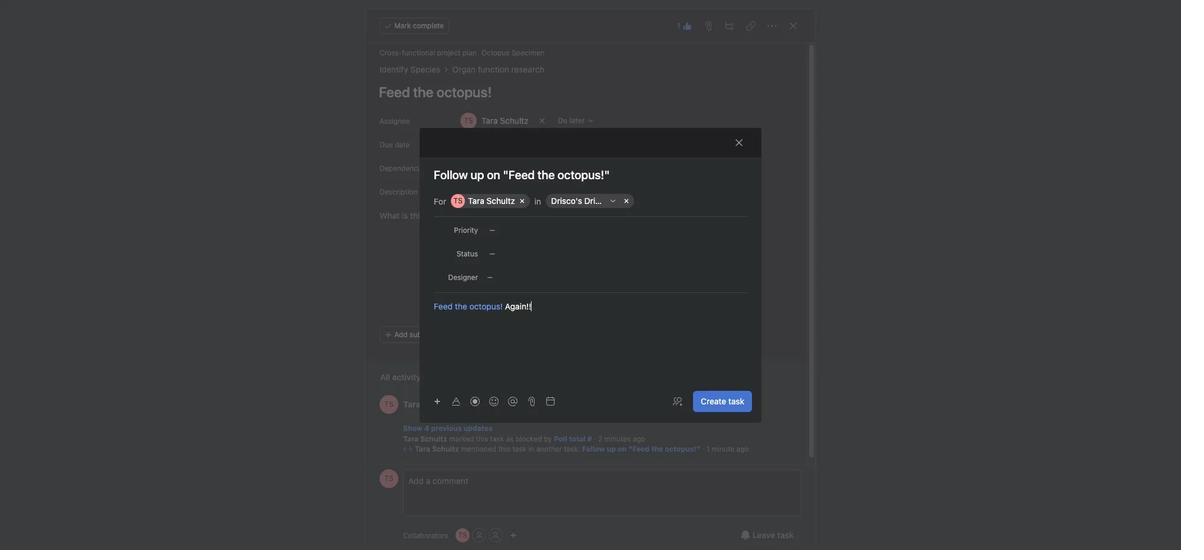 Task type: describe. For each thing, give the bounding box(es) containing it.
schultz inside show 4 previous updates tara schultz marked this task as blocked by poll total # · 2 minutes ago
[[421, 435, 447, 443]]

as
[[506, 435, 514, 443]]

feed
[[434, 301, 453, 311]]

functional
[[402, 48, 435, 57]]

— for status
[[490, 250, 495, 257]]

0 vertical spatial ts button
[[380, 395, 399, 414]]

at mention image
[[508, 397, 518, 406]]

2 vertical spatial this
[[499, 445, 511, 454]]

1 vertical spatial tara schultz link
[[403, 435, 447, 443]]

emoji image
[[489, 397, 499, 406]]

0 vertical spatial this
[[488, 399, 502, 409]]

ts for the bottommost ts button
[[459, 531, 468, 540]]

add or remove collaborators image
[[510, 532, 517, 539]]

close this dialog image
[[735, 138, 744, 147]]

designer
[[448, 273, 478, 282]]

1 inside main content
[[707, 445, 710, 454]]

minute
[[712, 445, 735, 454]]

— for priority
[[490, 226, 495, 233]]

species
[[411, 64, 441, 74]]

identify species link
[[380, 63, 441, 76]]

add
[[395, 330, 408, 339]]

research
[[512, 64, 545, 74]]

4 inside show 4 previous updates tara schultz marked this task as blocked by poll total # · 2 minutes ago
[[425, 424, 430, 433]]

feed the octopus! again!!
[[434, 301, 532, 311]]

organ function research
[[453, 64, 545, 74]]

date
[[395, 140, 410, 149]]

priority
[[454, 226, 478, 234]]

section image
[[610, 197, 617, 204]]

— button
[[483, 266, 554, 287]]

31
[[611, 163, 619, 172]]

created this task
[[456, 399, 521, 409]]

function
[[478, 64, 509, 74]]

ts for the top ts button
[[385, 400, 394, 409]]

blocked
[[516, 435, 542, 443]]

leave task
[[753, 530, 794, 540]]

organ
[[453, 64, 476, 74]]

ago inside show 4 previous updates tara schultz marked this task as blocked by poll total # · 2 minutes ago
[[633, 435, 646, 443]]

0 horizontal spatial the
[[455, 301, 467, 311]]

poll total #
[[538, 163, 574, 172]]

— for designer
[[488, 273, 493, 280]]

0 vertical spatial ago
[[563, 400, 575, 409]]

follow up on "feed the octopus!" link
[[582, 445, 701, 454]]

plan
[[463, 48, 477, 57]]

attach a file or paste an image image
[[527, 397, 537, 406]]

1 horizontal spatial 4
[[528, 400, 532, 409]]

identify
[[380, 64, 408, 74]]

octopus!"
[[665, 445, 701, 454]]

add subtask button
[[380, 327, 441, 343]]

4 minutes ago
[[528, 400, 575, 409]]

leave
[[753, 530, 776, 540]]

0 vertical spatial poll
[[538, 163, 550, 172]]

this inside show 4 previous updates tara schultz marked this task as blocked by poll total # · 2 minutes ago
[[476, 435, 488, 443]]

formatting image
[[452, 397, 461, 406]]

description
[[380, 188, 418, 196]]

drisco's
[[552, 195, 583, 206]]

project
[[437, 48, 461, 57]]

ts for the middle ts button
[[385, 474, 394, 483]]

the inside main content
[[652, 445, 664, 454]]

create task
[[701, 396, 745, 406]]

29
[[594, 163, 603, 172]]

show 4 previous updates tara schultz marked this task as blocked by poll total # · 2 minutes ago
[[403, 424, 646, 443]]

drisco's drinks
[[552, 195, 609, 206]]

by
[[544, 435, 552, 443]]

cross-functional project plan octopus specimen
[[380, 48, 545, 57]]

octopus
[[482, 48, 510, 57]]

for
[[434, 196, 447, 206]]

complete
[[413, 21, 444, 30]]

show
[[403, 424, 423, 433]]

–
[[605, 163, 609, 172]]

add subtask
[[395, 330, 436, 339]]

mentioned
[[461, 445, 497, 454]]

— button for priority
[[483, 219, 554, 240]]

tara inside show 4 previous updates tara schultz marked this task as blocked by poll total # · 2 minutes ago
[[403, 435, 419, 443]]

remove assignee image
[[539, 117, 546, 124]]

octopus specimen link
[[482, 48, 545, 57]]



Task type: vqa. For each thing, say whether or not it's contained in the screenshot.
'portfolio' to the bottom
no



Task type: locate. For each thing, give the bounding box(es) containing it.
# left the oct
[[569, 163, 574, 172]]

0 vertical spatial — button
[[483, 219, 554, 240]]

· left 2
[[594, 435, 597, 443]]

0 vertical spatial tara schultz
[[468, 195, 515, 206]]

1 vertical spatial ·
[[703, 445, 705, 454]]

0 vertical spatial 1
[[677, 21, 681, 30]]

again!!
[[505, 301, 532, 311]]

0 vertical spatial in
[[535, 196, 541, 206]]

poll
[[538, 163, 550, 172], [554, 435, 568, 443]]

0 vertical spatial ·
[[594, 435, 597, 443]]

0 horizontal spatial 1
[[677, 21, 681, 30]]

2 vertical spatial ts button
[[456, 528, 470, 543]]

0 vertical spatial tara schultz link
[[403, 399, 454, 409]]

total left the oct
[[552, 163, 567, 172]]

— right the status
[[490, 250, 495, 257]]

leave task button
[[733, 525, 802, 546]]

1 horizontal spatial tara schultz
[[468, 195, 515, 206]]

1 horizontal spatial ago
[[633, 435, 646, 443]]

collaborators
[[403, 531, 448, 540]]

4
[[528, 400, 532, 409], [425, 424, 430, 433]]

this down the as
[[499, 445, 511, 454]]

poll total # link
[[554, 435, 592, 443]]

ts
[[454, 196, 463, 205], [385, 400, 394, 409], [385, 474, 394, 483], [459, 531, 468, 540]]

# left 2
[[588, 435, 592, 443]]

specimen
[[512, 48, 545, 57]]

due
[[380, 140, 393, 149]]

1 vertical spatial poll
[[554, 435, 568, 443]]

insert an object image
[[434, 398, 441, 405]]

tara schultz up priority on the top of the page
[[468, 195, 515, 206]]

updates
[[464, 424, 493, 433]]

poll inside show 4 previous updates tara schultz marked this task as blocked by poll total # · 2 minutes ago
[[554, 435, 568, 443]]

1 vertical spatial in
[[529, 445, 535, 454]]

organ function research link
[[453, 63, 545, 76]]

1 vertical spatial ago
[[633, 435, 646, 443]]

· inside show 4 previous updates tara schultz marked this task as blocked by poll total # · 2 minutes ago
[[594, 435, 597, 443]]

1 horizontal spatial total
[[569, 435, 586, 443]]

the right "feed
[[652, 445, 664, 454]]

1 — button from the top
[[483, 219, 554, 240]]

Task Name text field
[[372, 78, 793, 106]]

ago right minute
[[737, 445, 749, 454]]

1 vertical spatial 1
[[707, 445, 710, 454]]

show 4 previous updates button
[[366, 419, 807, 434]]

mark
[[395, 21, 411, 30]]

2 horizontal spatial ago
[[737, 445, 749, 454]]

record a video image
[[471, 397, 480, 406]]

0 vertical spatial #
[[569, 163, 574, 172]]

"feed
[[629, 445, 650, 454]]

tara schultz inside main content
[[403, 399, 454, 409]]

1 horizontal spatial #
[[588, 435, 592, 443]]

another
[[537, 445, 562, 454]]

up
[[607, 445, 616, 454]]

task inside show 4 previous updates tara schultz marked this task as blocked by poll total # · 2 minutes ago
[[490, 435, 504, 443]]

create task button
[[694, 391, 752, 412]]

1 vertical spatial this
[[476, 435, 488, 443]]

toolbar
[[429, 393, 524, 410]]

tara
[[468, 195, 485, 206], [403, 399, 421, 409], [403, 435, 419, 443], [415, 445, 431, 454]]

in down the blocked
[[529, 445, 535, 454]]

created
[[456, 399, 486, 409]]

drinks
[[585, 195, 609, 206]]

task right create
[[729, 396, 745, 406]]

feed the octopus! link
[[434, 301, 503, 311]]

subtask
[[410, 330, 436, 339]]

this
[[488, 399, 502, 409], [476, 435, 488, 443], [499, 445, 511, 454]]

— right priority on the top of the page
[[490, 226, 495, 233]]

oct
[[580, 163, 592, 172]]

minutes up on on the bottom right
[[605, 435, 631, 443]]

tara schultz link down show
[[403, 435, 447, 443]]

1 horizontal spatial 1
[[707, 445, 710, 454]]

task left the as
[[490, 435, 504, 443]]

0 horizontal spatial ago
[[563, 400, 575, 409]]

0 vertical spatial —
[[490, 226, 495, 233]]

task right leave
[[778, 530, 794, 540]]

copy task link image
[[747, 21, 756, 31]]

2 vertical spatial tara schultz link
[[415, 445, 459, 454]]

oct 29 – 31
[[580, 163, 619, 172]]

1 horizontal spatial the
[[652, 445, 664, 454]]

mark complete button
[[380, 18, 449, 34]]

ago
[[563, 400, 575, 409], [633, 435, 646, 443], [737, 445, 749, 454]]

0 horizontal spatial 4
[[425, 424, 430, 433]]

1 horizontal spatial minutes
[[605, 435, 631, 443]]

minutes up by at the left bottom
[[534, 400, 561, 409]]

on
[[618, 445, 627, 454]]

feed the octopus! dialog
[[366, 9, 816, 550]]

collapse task pane image
[[789, 21, 798, 31]]

1 button
[[674, 18, 696, 34]]

cross-
[[380, 48, 402, 57]]

poll up tara schultz mentioned this task in another task: follow up on "feed the octopus!"
[[554, 435, 568, 443]]

tara schultz
[[468, 195, 515, 206], [403, 399, 454, 409]]

4 right show
[[425, 424, 430, 433]]

tara schultz link up show
[[403, 399, 454, 409]]

follow
[[582, 445, 605, 454]]

tara schultz link down previous
[[415, 445, 459, 454]]

mark complete
[[395, 21, 444, 30]]

schultz
[[487, 195, 515, 206], [423, 399, 454, 409], [421, 435, 447, 443], [432, 445, 459, 454]]

1 vertical spatial ts button
[[380, 469, 399, 488]]

in inside main content
[[529, 445, 535, 454]]

1 vertical spatial — button
[[483, 243, 554, 264]]

task
[[729, 396, 745, 406], [505, 399, 521, 409], [490, 435, 504, 443], [513, 445, 527, 454], [778, 530, 794, 540]]

0 horizontal spatial poll
[[538, 163, 550, 172]]

0 vertical spatial 4
[[528, 400, 532, 409]]

1 vertical spatial the
[[652, 445, 664, 454]]

2 vertical spatial ago
[[737, 445, 749, 454]]

# inside show 4 previous updates tara schultz marked this task as blocked by poll total # · 2 minutes ago
[[588, 435, 592, 443]]

1 vertical spatial #
[[588, 435, 592, 443]]

1 vertical spatial —
[[490, 250, 495, 257]]

4 right at mention image
[[528, 400, 532, 409]]

tara schultz link
[[403, 399, 454, 409], [403, 435, 447, 443], [415, 445, 459, 454]]

—
[[490, 226, 495, 233], [490, 250, 495, 257], [488, 273, 493, 280]]

main content
[[366, 43, 807, 469]]

task down the blocked
[[513, 445, 527, 454]]

— inside dropdown button
[[488, 273, 493, 280]]

main content containing identify species
[[366, 43, 807, 469]]

main content inside feed the octopus! dialog
[[366, 43, 807, 469]]

add subtask image
[[725, 21, 735, 31]]

— button for status
[[483, 243, 554, 264]]

in left drisco's
[[535, 196, 541, 206]]

2 — button from the top
[[483, 243, 554, 264]]

0 vertical spatial the
[[455, 301, 467, 311]]

· left minute
[[703, 445, 705, 454]]

0 horizontal spatial #
[[569, 163, 574, 172]]

1 vertical spatial minutes
[[605, 435, 631, 443]]

total
[[552, 163, 567, 172], [569, 435, 586, 443]]

— right designer
[[488, 273, 493, 280]]

tara schultz mentioned this task in another task: follow up on "feed the octopus!"
[[415, 445, 701, 454]]

· 1 minute ago
[[701, 445, 749, 454]]

0 horizontal spatial tara schultz
[[403, 399, 454, 409]]

in
[[535, 196, 541, 206], [529, 445, 535, 454]]

ts button
[[380, 395, 399, 414], [380, 469, 399, 488], [456, 528, 470, 543]]

2
[[599, 435, 603, 443]]

ago right select due date "image"
[[563, 400, 575, 409]]

select due date image
[[546, 397, 556, 406]]

1 left minute
[[707, 445, 710, 454]]

·
[[594, 435, 597, 443], [703, 445, 705, 454]]

this left at mention image
[[488, 399, 502, 409]]

due date
[[380, 140, 410, 149]]

0 horizontal spatial total
[[552, 163, 567, 172]]

0 vertical spatial minutes
[[534, 400, 561, 409]]

identify species
[[380, 64, 441, 74]]

poll left the oct
[[538, 163, 550, 172]]

1 horizontal spatial poll
[[554, 435, 568, 443]]

total inside show 4 previous updates tara schultz marked this task as blocked by poll total # · 2 minutes ago
[[569, 435, 586, 443]]

0 horizontal spatial minutes
[[534, 400, 561, 409]]

add followers image
[[674, 397, 683, 406]]

this up mentioned
[[476, 435, 488, 443]]

Task name text field
[[420, 167, 762, 183]]

cross-functional project plan link
[[380, 48, 477, 57]]

1 inside button
[[677, 21, 681, 30]]

1 horizontal spatial ·
[[703, 445, 705, 454]]

task right emoji icon
[[505, 399, 521, 409]]

create
[[701, 396, 727, 406]]

minutes inside show 4 previous updates tara schultz marked this task as blocked by poll total # · 2 minutes ago
[[605, 435, 631, 443]]

octopus!
[[470, 301, 503, 311]]

ts inside main content
[[385, 400, 394, 409]]

status
[[457, 249, 478, 258]]

the right feed
[[455, 301, 467, 311]]

marked
[[449, 435, 474, 443]]

1 left add subtask icon
[[677, 21, 681, 30]]

— button
[[483, 219, 554, 240], [483, 243, 554, 264]]

assignee
[[380, 117, 410, 126]]

dependencies
[[380, 164, 427, 173]]

0 vertical spatial total
[[552, 163, 567, 172]]

tara schultz up show
[[403, 399, 454, 409]]

1 vertical spatial 4
[[425, 424, 430, 433]]

1 vertical spatial tara schultz
[[403, 399, 454, 409]]

total up task:
[[569, 435, 586, 443]]

the
[[455, 301, 467, 311], [652, 445, 664, 454]]

task:
[[564, 445, 580, 454]]

2 vertical spatial —
[[488, 273, 493, 280]]

ago up "feed
[[633, 435, 646, 443]]

0 horizontal spatial ·
[[594, 435, 597, 443]]

1 vertical spatial total
[[569, 435, 586, 443]]

previous
[[431, 424, 462, 433]]



